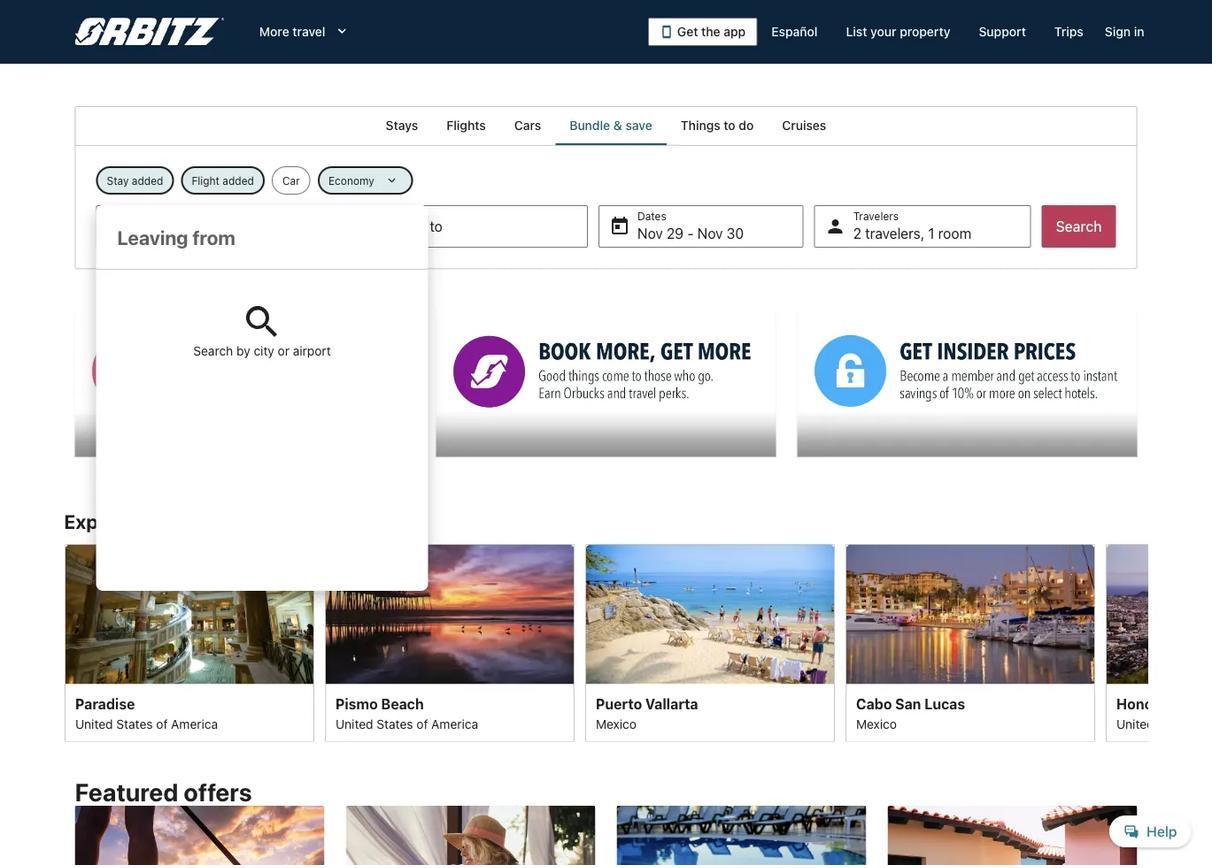 Task type: vqa. For each thing, say whether or not it's contained in the screenshot.
'Search' related to Search by city or airport
yes



Task type: locate. For each thing, give the bounding box(es) containing it.
1 horizontal spatial added
[[223, 174, 254, 187]]

mexico
[[595, 717, 636, 732], [856, 717, 896, 732]]

room
[[938, 225, 971, 242]]

1 vertical spatial search
[[193, 344, 233, 359]]

search inside button
[[1056, 218, 1102, 235]]

mexico down cabo
[[856, 717, 896, 732]]

0 horizontal spatial mexico
[[595, 717, 636, 732]]

2 horizontal spatial states
[[1157, 717, 1194, 732]]

1 horizontal spatial mexico
[[856, 717, 896, 732]]

of inside pismo beach united states of america
[[416, 717, 428, 732]]

or
[[278, 344, 289, 359]]

1 united from the left
[[75, 717, 113, 732]]

sign in button
[[1098, 16, 1152, 48]]

opens in a new window image
[[74, 312, 90, 328], [435, 312, 451, 328], [796, 312, 812, 328]]

show previous card image
[[54, 633, 75, 654]]

0 horizontal spatial opens in a new window image
[[74, 312, 90, 328]]

1 of from the left
[[156, 717, 167, 732]]

stay
[[107, 174, 129, 187]]

list your property
[[846, 24, 950, 39]]

in
[[1134, 24, 1144, 39], [190, 511, 206, 534]]

tab list
[[75, 106, 1137, 145]]

2 horizontal spatial united
[[1116, 717, 1154, 732]]

2 of from the left
[[416, 717, 428, 732]]

explore
[[64, 511, 133, 534]]

1 horizontal spatial united
[[335, 717, 373, 732]]

1 horizontal spatial in
[[1134, 24, 1144, 39]]

paradise united states of america
[[75, 696, 217, 732]]

pismo beach united states of america
[[335, 696, 478, 732]]

airport
[[293, 344, 331, 359]]

in inside "dropdown button"
[[1134, 24, 1144, 39]]

1 added from the left
[[132, 174, 163, 187]]

0 horizontal spatial united
[[75, 717, 113, 732]]

0 horizontal spatial of
[[156, 717, 167, 732]]

added for stay added
[[132, 174, 163, 187]]

cruises link
[[768, 106, 841, 145]]

2 added from the left
[[223, 174, 254, 187]]

1 horizontal spatial nov
[[697, 225, 723, 242]]

trips
[[1054, 24, 1084, 39]]

2 horizontal spatial opens in a new window image
[[796, 312, 812, 328]]

america
[[171, 717, 217, 732], [431, 717, 478, 732]]

search
[[1056, 218, 1102, 235], [193, 344, 233, 359]]

1 horizontal spatial search
[[1056, 218, 1102, 235]]

united
[[75, 717, 113, 732], [335, 717, 373, 732], [1116, 717, 1154, 732]]

states down paradise
[[116, 717, 152, 732]]

added right stay
[[132, 174, 163, 187]]

economy button
[[318, 166, 413, 195]]

your
[[870, 24, 897, 39]]

mexico down puerto
[[595, 717, 636, 732]]

3 states from the left
[[1157, 717, 1194, 732]]

bundle & save link
[[555, 106, 667, 145]]

added right flight
[[223, 174, 254, 187]]

1 opens in a new window image from the left
[[74, 312, 90, 328]]

2
[[853, 225, 862, 242]]

more
[[259, 24, 289, 39]]

economy
[[328, 174, 374, 187]]

of inside honolulu united states of a
[[1197, 717, 1209, 732]]

1 america from the left
[[171, 717, 217, 732]]

0 horizontal spatial added
[[132, 174, 163, 187]]

states inside "paradise united states of america"
[[116, 717, 152, 732]]

español
[[771, 24, 818, 39]]

0 horizontal spatial in
[[190, 511, 206, 534]]

states for paradise
[[116, 717, 152, 732]]

united for paradise
[[75, 717, 113, 732]]

nov right -
[[697, 225, 723, 242]]

0 vertical spatial search
[[1056, 218, 1102, 235]]

cruises
[[782, 118, 826, 133]]

states down beach
[[376, 717, 413, 732]]

1 horizontal spatial america
[[431, 717, 478, 732]]

0 horizontal spatial nov
[[637, 225, 663, 242]]

featured
[[75, 778, 178, 807]]

0 horizontal spatial states
[[116, 717, 152, 732]]

of left a
[[1197, 717, 1209, 732]]

in right sign on the top right of the page
[[1134, 24, 1144, 39]]

more travel
[[259, 24, 325, 39]]

a
[[1212, 717, 1212, 732]]

added
[[132, 174, 163, 187], [223, 174, 254, 187]]

of down beach
[[416, 717, 428, 732]]

search for search
[[1056, 218, 1102, 235]]

bundle & save
[[570, 118, 652, 133]]

orbitz logo image
[[75, 18, 224, 46]]

states down honolulu
[[1157, 717, 1194, 732]]

0 horizontal spatial search
[[193, 344, 233, 359]]

flight added
[[192, 174, 254, 187]]

san
[[895, 696, 921, 713]]

things to do
[[681, 118, 754, 133]]

nov left 29
[[637, 225, 663, 242]]

tab list containing stays
[[75, 106, 1137, 145]]

by
[[236, 344, 250, 359]]

2 united from the left
[[335, 717, 373, 732]]

tab list inside featured offers main content
[[75, 106, 1137, 145]]

travelers,
[[865, 225, 925, 242]]

states for honolulu
[[1157, 717, 1194, 732]]

things to do link
[[667, 106, 768, 145]]

united inside honolulu united states of a
[[1116, 717, 1154, 732]]

1 horizontal spatial of
[[416, 717, 428, 732]]

1 mexico from the left
[[595, 717, 636, 732]]

united down pismo
[[335, 717, 373, 732]]

states inside honolulu united states of a
[[1157, 717, 1194, 732]]

united down honolulu
[[1116, 717, 1154, 732]]

featured offers region
[[64, 768, 1148, 866]]

0 vertical spatial in
[[1134, 24, 1144, 39]]

1 horizontal spatial states
[[376, 717, 413, 732]]

united inside "paradise united states of america"
[[75, 717, 113, 732]]

travel
[[293, 24, 325, 39]]

1 states from the left
[[116, 717, 152, 732]]

puerto
[[595, 696, 642, 713]]

list
[[846, 24, 867, 39]]

of up featured offers
[[156, 717, 167, 732]]

3 of from the left
[[1197, 717, 1209, 732]]

las vegas featuring interior views image
[[64, 544, 314, 685]]

flights link
[[432, 106, 500, 145]]

sign
[[1105, 24, 1131, 39]]

3 united from the left
[[1116, 717, 1154, 732]]

2 horizontal spatial of
[[1197, 717, 1209, 732]]

of for paradise
[[156, 717, 167, 732]]

1 vertical spatial in
[[190, 511, 206, 534]]

2 america from the left
[[431, 717, 478, 732]]

1 horizontal spatial opens in a new window image
[[435, 312, 451, 328]]

city
[[254, 344, 274, 359]]

2 mexico from the left
[[856, 717, 896, 732]]

0 horizontal spatial america
[[171, 717, 217, 732]]

in right stays
[[190, 511, 206, 534]]

stay added
[[107, 174, 163, 187]]

of inside "paradise united states of america"
[[156, 717, 167, 732]]

states
[[116, 717, 152, 732], [376, 717, 413, 732], [1157, 717, 1194, 732]]

united down paradise
[[75, 717, 113, 732]]

of
[[156, 717, 167, 732], [416, 717, 428, 732], [1197, 717, 1209, 732]]

nov
[[637, 225, 663, 242], [697, 225, 723, 242]]

do
[[739, 118, 754, 133]]

show next card image
[[1137, 633, 1159, 654]]

get
[[677, 24, 698, 39]]

2 states from the left
[[376, 717, 413, 732]]



Task type: describe. For each thing, give the bounding box(es) containing it.
cabo
[[856, 696, 892, 713]]

3 opens in a new window image from the left
[[796, 312, 812, 328]]

search for search by city or airport
[[193, 344, 233, 359]]

Leaving from text field
[[96, 205, 428, 269]]

pismo
[[335, 696, 377, 713]]

states inside pismo beach united states of america
[[376, 717, 413, 732]]

flight
[[192, 174, 220, 187]]

united for honolulu
[[1116, 717, 1154, 732]]

search by city or airport
[[193, 344, 331, 359]]

car
[[282, 174, 300, 187]]

of for honolulu
[[1197, 717, 1209, 732]]

featured offers main content
[[0, 106, 1212, 866]]

search button
[[1042, 205, 1116, 248]]

explore stays in trending destinations
[[64, 511, 404, 534]]

united inside pismo beach united states of america
[[335, 717, 373, 732]]

offers
[[184, 778, 252, 807]]

sign in
[[1105, 24, 1144, 39]]

&
[[613, 118, 622, 133]]

marina cabo san lucas which includes a marina, a coastal town and night scenes image
[[845, 544, 1095, 685]]

puerto vallarta showing a beach, general coastal views and kayaking or canoeing image
[[585, 544, 835, 685]]

flights
[[447, 118, 486, 133]]

list your property link
[[832, 16, 965, 48]]

america inside pismo beach united states of america
[[431, 717, 478, 732]]

app
[[724, 24, 746, 39]]

download the app button image
[[660, 25, 674, 39]]

support link
[[965, 16, 1040, 48]]

more travel button
[[245, 16, 364, 48]]

2 nov from the left
[[697, 225, 723, 242]]

in inside featured offers main content
[[190, 511, 206, 534]]

honolulu united states of a
[[1116, 696, 1212, 732]]

america inside "paradise united states of america"
[[171, 717, 217, 732]]

cars link
[[500, 106, 555, 145]]

2 opens in a new window image from the left
[[435, 312, 451, 328]]

cabo san lucas mexico
[[856, 696, 965, 732]]

29
[[667, 225, 684, 242]]

vallarta
[[645, 696, 698, 713]]

lucas
[[924, 696, 965, 713]]

honolulu
[[1116, 696, 1178, 713]]

30
[[727, 225, 744, 242]]

mexico inside puerto vallarta mexico
[[595, 717, 636, 732]]

to
[[724, 118, 736, 133]]

2 travelers, 1 room button
[[814, 205, 1031, 248]]

featured offers
[[75, 778, 252, 807]]

stays
[[137, 511, 186, 534]]

mexico inside the cabo san lucas mexico
[[856, 717, 896, 732]]

nov 29 - nov 30 button
[[599, 205, 804, 248]]

things
[[681, 118, 720, 133]]

nov 29 - nov 30
[[637, 225, 744, 242]]

-
[[687, 225, 694, 242]]

support
[[979, 24, 1026, 39]]

paradise
[[75, 696, 134, 713]]

property
[[900, 24, 950, 39]]

trending
[[210, 511, 287, 534]]

the
[[701, 24, 720, 39]]

español button
[[757, 16, 832, 48]]

trips link
[[1040, 16, 1098, 48]]

puerto vallarta mexico
[[595, 696, 698, 732]]

1
[[928, 225, 935, 242]]

stays link
[[372, 106, 432, 145]]

pismo beach featuring a sunset, views and tropical scenes image
[[325, 544, 574, 685]]

get the app link
[[648, 18, 757, 46]]

bundle
[[570, 118, 610, 133]]

cars
[[514, 118, 541, 133]]

1 nov from the left
[[637, 225, 663, 242]]

added for flight added
[[223, 174, 254, 187]]

makiki - lower punchbowl - tantalus showing landscape views, a sunset and a city image
[[1105, 544, 1212, 685]]

get the app
[[677, 24, 746, 39]]

2 travelers, 1 room
[[853, 225, 971, 242]]

save
[[626, 118, 652, 133]]

stays
[[386, 118, 418, 133]]

beach
[[381, 696, 423, 713]]

destinations
[[292, 511, 404, 534]]



